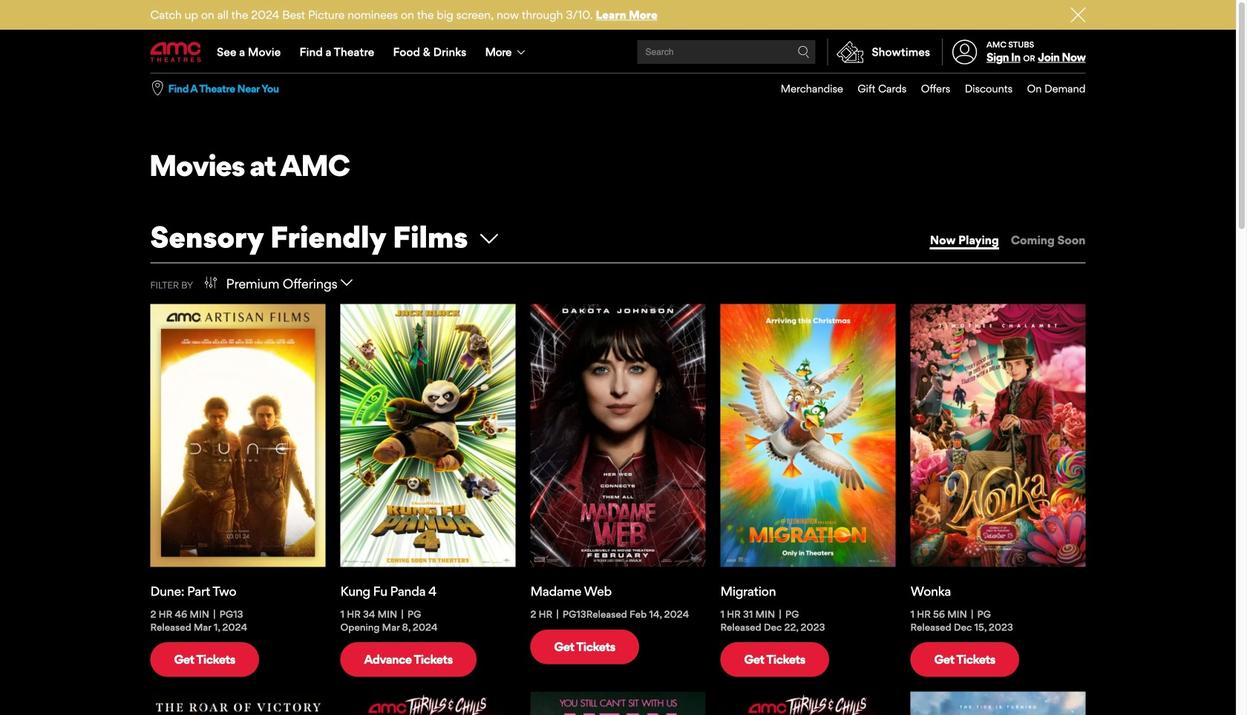 Task type: locate. For each thing, give the bounding box(es) containing it.
menu item
[[767, 74, 844, 104], [844, 74, 907, 104], [907, 74, 951, 104], [951, 74, 1013, 104], [1013, 74, 1086, 104]]

amc logo image
[[150, 42, 202, 62], [150, 42, 202, 62]]

1 menu item from the left
[[767, 74, 844, 104]]

movie poster for lisa frankenstein image
[[721, 692, 896, 715]]

movie poster for kung fu panda 4 image
[[341, 304, 516, 567]]

movie poster for aquaman and the lost kingdom image
[[911, 692, 1086, 715]]

4 menu item from the left
[[951, 74, 1013, 104]]

showtimes image
[[829, 39, 872, 65]]

3 menu item from the left
[[907, 74, 951, 104]]

movie poster for madame web image
[[531, 304, 706, 567]]

2 menu item from the left
[[844, 74, 907, 104]]

sign in or join amc stubs element
[[943, 31, 1086, 73]]

menu
[[150, 31, 1086, 73], [767, 74, 1086, 104]]

user profile image
[[944, 40, 986, 64]]



Task type: describe. For each thing, give the bounding box(es) containing it.
movie poster for night swim image
[[341, 692, 516, 715]]

search the AMC website text field
[[644, 46, 798, 58]]

submit search icon image
[[798, 46, 810, 58]]

movie poster for migration image
[[721, 304, 896, 567]]

movie poster for mean girls image
[[531, 692, 706, 715]]

5 menu item from the left
[[1013, 74, 1086, 104]]

movie poster for wonka image
[[911, 304, 1086, 567]]

movie poster for dune: part two image
[[150, 304, 326, 567]]

movie poster for demon slayer: kimetsu no yaiba - to the hashira training image
[[150, 692, 326, 715]]

0 vertical spatial menu
[[150, 31, 1086, 73]]

1 vertical spatial menu
[[767, 74, 1086, 104]]

cookie consent banner dialog
[[0, 675, 1237, 715]]



Task type: vqa. For each thing, say whether or not it's contained in the screenshot.
the Find a Theatre 'link'
no



